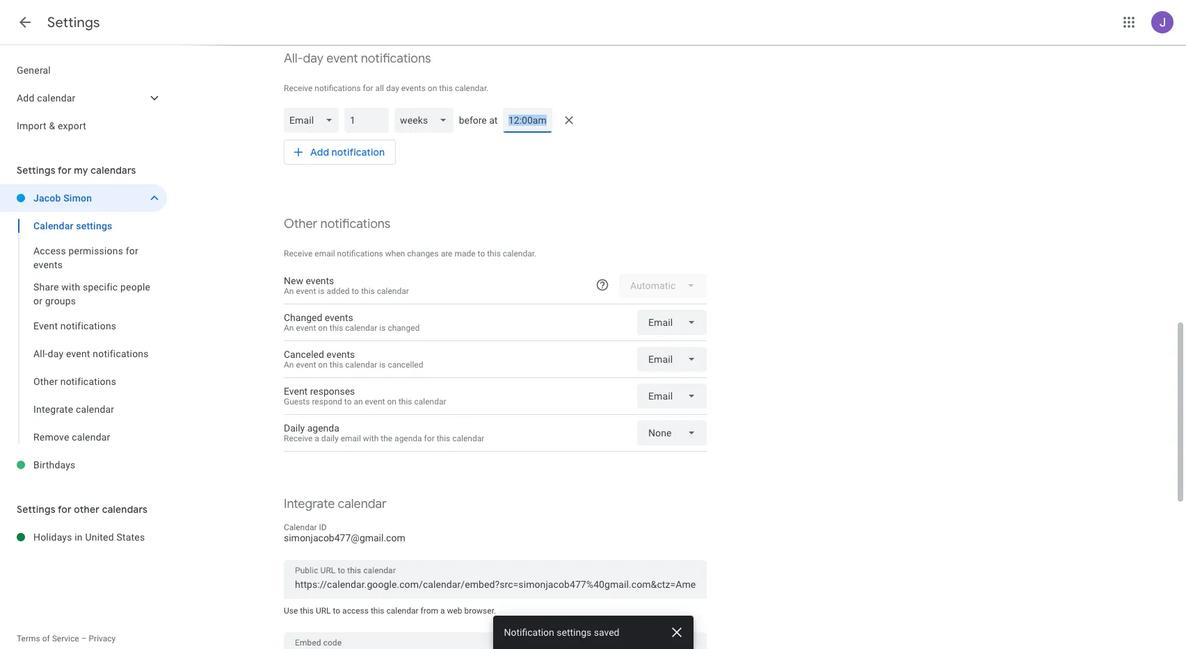 Task type: describe. For each thing, give the bounding box(es) containing it.
event for event notifications
[[33, 321, 58, 332]]

settings for other calendars
[[17, 504, 148, 516]]

to inside new events an event is added to this calendar
[[352, 287, 359, 296]]

holidays in united states tree item
[[0, 524, 167, 552]]

settings for my calendars tree
[[0, 184, 167, 479]]

simon
[[63, 193, 92, 204]]

event inside changed events an event on this calendar is changed
[[296, 324, 316, 333]]

is inside new events an event is added to this calendar
[[318, 287, 324, 296]]

guests
[[284, 397, 310, 407]]

is for changed events
[[379, 324, 386, 333]]

share with specific people or groups
[[33, 282, 150, 307]]

for left other
[[58, 504, 72, 516]]

0 vertical spatial day
[[303, 51, 324, 67]]

day inside group
[[48, 349, 63, 360]]

daily
[[284, 423, 305, 434]]

this inside event responses guests respond to an event on this calendar
[[399, 397, 412, 407]]

go back image
[[17, 14, 33, 31]]

this right made
[[487, 249, 501, 259]]

calendar for calendar id simonjacob477@gmail.com
[[284, 523, 317, 533]]

id
[[319, 523, 327, 533]]

1 horizontal spatial integrate calendar
[[284, 497, 387, 513]]

other notifications inside the 'settings for my calendars' tree
[[33, 376, 116, 388]]

for inside access permissions for events
[[126, 246, 138, 257]]

calendar inside changed events an event on this calendar is changed
[[345, 324, 377, 333]]

of
[[42, 634, 50, 644]]

all
[[375, 83, 384, 93]]

jacob simon
[[33, 193, 92, 204]]

privacy
[[89, 634, 116, 644]]

settings for settings for my calendars
[[17, 164, 55, 177]]

email inside daily agenda receive a daily email with the agenda for this calendar
[[341, 434, 361, 444]]

this up 1 week before at 12am, as email element
[[439, 83, 453, 93]]

settings for settings for other calendars
[[17, 504, 55, 516]]

from
[[421, 607, 438, 616]]

specific
[[83, 282, 118, 293]]

a inside daily agenda receive a daily email with the agenda for this calendar
[[315, 434, 319, 444]]

the
[[381, 434, 392, 444]]

events inside access permissions for events
[[33, 260, 63, 271]]

add calendar
[[17, 93, 76, 104]]

calendars for settings for other calendars
[[102, 504, 148, 516]]

notification
[[332, 146, 385, 159]]

remove calendar
[[33, 432, 110, 443]]

import & export
[[17, 120, 86, 131]]

to right the url
[[333, 607, 340, 616]]

groups
[[45, 296, 76, 307]]

changed
[[284, 312, 322, 324]]

events for new events
[[306, 276, 334, 287]]

event notifications
[[33, 321, 116, 332]]

calendar inside new events an event is added to this calendar
[[377, 287, 409, 296]]

events for changed events
[[325, 312, 353, 324]]

Time of day text field
[[509, 113, 547, 127]]

0 horizontal spatial agenda
[[307, 423, 339, 434]]

united
[[85, 532, 114, 543]]

holidays
[[33, 532, 72, 543]]

1 vertical spatial day
[[386, 83, 399, 93]]

canceled
[[284, 349, 324, 360]]

calendar settings
[[33, 221, 112, 232]]

url
[[316, 607, 331, 616]]

Weeks in advance for notification number field
[[350, 108, 384, 133]]

1 vertical spatial calendar.
[[503, 249, 537, 259]]

calendar inside daily agenda receive a daily email with the agenda for this calendar
[[452, 434, 484, 444]]

birthdays
[[33, 460, 76, 471]]

settings for settings
[[47, 14, 100, 31]]

responses
[[310, 386, 355, 397]]

made
[[455, 249, 476, 259]]

an
[[354, 397, 363, 407]]

add notification
[[310, 146, 385, 159]]

at
[[489, 115, 498, 126]]

1 horizontal spatial all-
[[284, 51, 303, 67]]

general
[[17, 65, 51, 76]]

1 week before at 12am, as email element
[[284, 105, 707, 136]]

–
[[81, 634, 87, 644]]

daily agenda receive a daily email with the agenda for this calendar
[[284, 423, 484, 444]]

terms
[[17, 634, 40, 644]]

respond
[[312, 397, 342, 407]]

simonjacob477@gmail.com
[[284, 533, 405, 544]]

0 horizontal spatial calendar.
[[455, 83, 489, 93]]

receive for other
[[284, 249, 313, 259]]

birthdays tree item
[[0, 452, 167, 479]]

calendar id simonjacob477@gmail.com
[[284, 523, 405, 544]]

other
[[74, 504, 100, 516]]

receive inside daily agenda receive a daily email with the agenda for this calendar
[[284, 434, 313, 444]]

new
[[284, 276, 303, 287]]

receive email notifications when changes are made to this calendar.
[[284, 249, 537, 259]]

cancelled
[[388, 360, 423, 370]]

new events an event is added to this calendar
[[284, 276, 409, 296]]

or
[[33, 296, 43, 307]]

event responses guests respond to an event on this calendar
[[284, 386, 446, 407]]

events for canceled events
[[327, 349, 355, 360]]

on right all at the left of page
[[428, 83, 437, 93]]

birthdays link
[[33, 452, 167, 479]]

other inside group
[[33, 376, 58, 388]]

calendars for settings for my calendars
[[91, 164, 136, 177]]

jacob simon tree item
[[0, 184, 167, 212]]

this inside new events an event is added to this calendar
[[361, 287, 375, 296]]

jacob
[[33, 193, 61, 204]]

this inside daily agenda receive a daily email with the agenda for this calendar
[[437, 434, 450, 444]]

1 horizontal spatial integrate
[[284, 497, 335, 513]]

receive notifications for all day events on this calendar.
[[284, 83, 489, 93]]

calendar inside event responses guests respond to an event on this calendar
[[414, 397, 446, 407]]

integrate inside group
[[33, 404, 73, 415]]



Task type: vqa. For each thing, say whether or not it's contained in the screenshot.


Task type: locate. For each thing, give the bounding box(es) containing it.
0 horizontal spatial event
[[33, 321, 58, 332]]

1 horizontal spatial other
[[284, 216, 318, 232]]

on up responses
[[318, 360, 328, 370]]

event for event responses guests respond to an event on this calendar
[[284, 386, 308, 397]]

for inside daily agenda receive a daily email with the agenda for this calendar
[[424, 434, 435, 444]]

None field
[[284, 108, 345, 133], [395, 108, 459, 133], [637, 310, 707, 335], [637, 347, 707, 372], [637, 384, 707, 409], [637, 421, 707, 446], [284, 108, 345, 133], [395, 108, 459, 133], [637, 310, 707, 335], [637, 347, 707, 372], [637, 384, 707, 409], [637, 421, 707, 446]]

integrate up "id"
[[284, 497, 335, 513]]

agenda down respond
[[307, 423, 339, 434]]

settings up permissions
[[76, 221, 112, 232]]

this
[[439, 83, 453, 93], [487, 249, 501, 259], [361, 287, 375, 296], [330, 324, 343, 333], [330, 360, 343, 370], [399, 397, 412, 407], [437, 434, 450, 444], [300, 607, 314, 616], [371, 607, 384, 616]]

calendar for calendar settings
[[33, 221, 73, 232]]

permissions
[[69, 246, 123, 257]]

calendar inside group
[[33, 221, 73, 232]]

use
[[284, 607, 298, 616]]

1 horizontal spatial calendar.
[[503, 249, 537, 259]]

is inside the canceled events an event on this calendar is cancelled
[[379, 360, 386, 370]]

this inside changed events an event on this calendar is changed
[[330, 324, 343, 333]]

changed
[[388, 324, 420, 333]]

events inside changed events an event on this calendar is changed
[[325, 312, 353, 324]]

calendar inside calendar id simonjacob477@gmail.com
[[284, 523, 317, 533]]

an inside changed events an event on this calendar is changed
[[284, 324, 294, 333]]

holidays in united states link
[[33, 524, 167, 552]]

people
[[120, 282, 150, 293]]

access
[[342, 607, 369, 616]]

0 horizontal spatial calendar
[[33, 221, 73, 232]]

holidays in united states
[[33, 532, 145, 543]]

changes
[[407, 249, 439, 259]]

to right added
[[352, 287, 359, 296]]

2 vertical spatial receive
[[284, 434, 313, 444]]

event inside group
[[33, 321, 58, 332]]

1 vertical spatial receive
[[284, 249, 313, 259]]

integrate calendar up "id"
[[284, 497, 387, 513]]

privacy link
[[89, 634, 116, 644]]

added
[[327, 287, 350, 296]]

0 vertical spatial is
[[318, 287, 324, 296]]

1 vertical spatial calendar
[[284, 523, 317, 533]]

1 horizontal spatial other notifications
[[284, 216, 391, 232]]

day
[[303, 51, 324, 67], [386, 83, 399, 93], [48, 349, 63, 360]]

0 horizontal spatial with
[[61, 282, 80, 293]]

1 vertical spatial settings
[[17, 164, 55, 177]]

settings
[[76, 221, 112, 232], [557, 628, 592, 639]]

1 horizontal spatial with
[[363, 434, 379, 444]]

import
[[17, 120, 46, 131]]

3 receive from the top
[[284, 434, 313, 444]]

with left the
[[363, 434, 379, 444]]

event inside event responses guests respond to an event on this calendar
[[365, 397, 385, 407]]

1 vertical spatial with
[[363, 434, 379, 444]]

integrate up remove
[[33, 404, 73, 415]]

2 an from the top
[[284, 324, 294, 333]]

service
[[52, 634, 79, 644]]

this inside the canceled events an event on this calendar is cancelled
[[330, 360, 343, 370]]

event down or
[[33, 321, 58, 332]]

2 vertical spatial settings
[[17, 504, 55, 516]]

1 vertical spatial all-
[[33, 349, 48, 360]]

all-day event notifications down event notifications
[[33, 349, 149, 360]]

group containing calendar settings
[[0, 212, 167, 452]]

0 horizontal spatial email
[[315, 249, 335, 259]]

on up canceled
[[318, 324, 328, 333]]

1 horizontal spatial add
[[310, 146, 329, 159]]

with
[[61, 282, 80, 293], [363, 434, 379, 444]]

an for new events
[[284, 287, 294, 296]]

event up responses
[[296, 360, 316, 370]]

an inside new events an event is added to this calendar
[[284, 287, 294, 296]]

2 horizontal spatial day
[[386, 83, 399, 93]]

events inside the canceled events an event on this calendar is cancelled
[[327, 349, 355, 360]]

event left respond
[[284, 386, 308, 397]]

3 an from the top
[[284, 360, 294, 370]]

add inside add notification button
[[310, 146, 329, 159]]

0 vertical spatial email
[[315, 249, 335, 259]]

an up canceled
[[284, 324, 294, 333]]

with up groups
[[61, 282, 80, 293]]

share
[[33, 282, 59, 293]]

terms of service link
[[17, 634, 79, 644]]

1 vertical spatial an
[[284, 324, 294, 333]]

calendar
[[33, 221, 73, 232], [284, 523, 317, 533]]

1 vertical spatial calendars
[[102, 504, 148, 516]]

before at
[[459, 115, 498, 126]]

0 vertical spatial a
[[315, 434, 319, 444]]

other notifications up new events an event is added to this calendar
[[284, 216, 391, 232]]

add notification button
[[284, 136, 396, 169]]

event right the 'an'
[[365, 397, 385, 407]]

0 horizontal spatial all-
[[33, 349, 48, 360]]

settings for calendar
[[76, 221, 112, 232]]

agenda right the
[[395, 434, 422, 444]]

0 vertical spatial all-
[[284, 51, 303, 67]]

1 horizontal spatial a
[[440, 607, 445, 616]]

on inside the canceled events an event on this calendar is cancelled
[[318, 360, 328, 370]]

event down event notifications
[[66, 349, 90, 360]]

event inside group
[[66, 349, 90, 360]]

calendar. up before
[[455, 83, 489, 93]]

settings up holidays
[[17, 504, 55, 516]]

calendar up the access
[[33, 221, 73, 232]]

web
[[447, 607, 462, 616]]

calendar. right made
[[503, 249, 537, 259]]

export
[[58, 120, 86, 131]]

notification settings saved
[[504, 628, 620, 639]]

browser.
[[464, 607, 496, 616]]

calendar
[[37, 93, 76, 104], [377, 287, 409, 296], [345, 324, 377, 333], [345, 360, 377, 370], [414, 397, 446, 407], [76, 404, 114, 415], [72, 432, 110, 443], [452, 434, 484, 444], [338, 497, 387, 513], [386, 607, 419, 616]]

0 vertical spatial other
[[284, 216, 318, 232]]

calendars
[[91, 164, 136, 177], [102, 504, 148, 516]]

states
[[116, 532, 145, 543]]

1 vertical spatial other notifications
[[33, 376, 116, 388]]

2 vertical spatial an
[[284, 360, 294, 370]]

1 vertical spatial settings
[[557, 628, 592, 639]]

1 horizontal spatial email
[[341, 434, 361, 444]]

calendars up states
[[102, 504, 148, 516]]

1 vertical spatial all-day event notifications
[[33, 349, 149, 360]]

event up receive notifications for all day events on this calendar.
[[326, 51, 358, 67]]

add for add notification
[[310, 146, 329, 159]]

event up changed
[[296, 287, 316, 296]]

0 vertical spatial other notifications
[[284, 216, 391, 232]]

0 vertical spatial event
[[33, 321, 58, 332]]

changed events an event on this calendar is changed
[[284, 312, 420, 333]]

add for add calendar
[[17, 93, 34, 104]]

an up guests
[[284, 360, 294, 370]]

None text field
[[295, 575, 696, 595], [295, 648, 696, 650], [295, 575, 696, 595], [295, 648, 696, 650]]

calendar inside the canceled events an event on this calendar is cancelled
[[345, 360, 377, 370]]

integrate
[[33, 404, 73, 415], [284, 497, 335, 513]]

settings
[[47, 14, 100, 31], [17, 164, 55, 177], [17, 504, 55, 516]]

receive for all-
[[284, 83, 313, 93]]

this down cancelled
[[399, 397, 412, 407]]

0 vertical spatial add
[[17, 93, 34, 104]]

calendar.
[[455, 83, 489, 93], [503, 249, 537, 259]]

settings right the go back image on the top of page
[[47, 14, 100, 31]]

to
[[478, 249, 485, 259], [352, 287, 359, 296], [344, 397, 352, 407], [333, 607, 340, 616]]

to right made
[[478, 249, 485, 259]]

1 vertical spatial add
[[310, 146, 329, 159]]

other notifications down event notifications
[[33, 376, 116, 388]]

1 receive from the top
[[284, 83, 313, 93]]

events down changed events an event on this calendar is changed
[[327, 349, 355, 360]]

0 horizontal spatial integrate calendar
[[33, 404, 114, 415]]

for
[[363, 83, 373, 93], [58, 164, 72, 177], [126, 246, 138, 257], [424, 434, 435, 444], [58, 504, 72, 516]]

1 horizontal spatial day
[[303, 51, 324, 67]]

an for changed events
[[284, 324, 294, 333]]

0 vertical spatial with
[[61, 282, 80, 293]]

all- inside group
[[33, 349, 48, 360]]

calendar left "id"
[[284, 523, 317, 533]]

1 horizontal spatial settings
[[557, 628, 592, 639]]

all-day event notifications inside group
[[33, 349, 149, 360]]

events
[[401, 83, 426, 93], [33, 260, 63, 271], [306, 276, 334, 287], [325, 312, 353, 324], [327, 349, 355, 360]]

tree containing general
[[0, 56, 167, 140]]

with inside daily agenda receive a daily email with the agenda for this calendar
[[363, 434, 379, 444]]

1 vertical spatial email
[[341, 434, 361, 444]]

calendars right my
[[91, 164, 136, 177]]

is inside changed events an event on this calendar is changed
[[379, 324, 386, 333]]

2 vertical spatial is
[[379, 360, 386, 370]]

0 horizontal spatial other notifications
[[33, 376, 116, 388]]

add up import
[[17, 93, 34, 104]]

settings up jacob
[[17, 164, 55, 177]]

1 vertical spatial other
[[33, 376, 58, 388]]

use this url to access this calendar from a web browser.
[[284, 607, 496, 616]]

all-day event notifications up all at the left of page
[[284, 51, 431, 67]]

access
[[33, 246, 66, 257]]

0 vertical spatial integrate
[[33, 404, 73, 415]]

0 horizontal spatial other
[[33, 376, 58, 388]]

0 vertical spatial settings
[[76, 221, 112, 232]]

are
[[441, 249, 453, 259]]

0 vertical spatial calendars
[[91, 164, 136, 177]]

0 vertical spatial integrate calendar
[[33, 404, 114, 415]]

saved
[[594, 628, 620, 639]]

on inside changed events an event on this calendar is changed
[[318, 324, 328, 333]]

on
[[428, 83, 437, 93], [318, 324, 328, 333], [318, 360, 328, 370], [387, 397, 397, 407]]

is for canceled events
[[379, 360, 386, 370]]

1 vertical spatial event
[[284, 386, 308, 397]]

events down added
[[325, 312, 353, 324]]

0 horizontal spatial day
[[48, 349, 63, 360]]

a left daily
[[315, 434, 319, 444]]

is left added
[[318, 287, 324, 296]]

for left my
[[58, 164, 72, 177]]

email right daily
[[341, 434, 361, 444]]

this right changed
[[330, 324, 343, 333]]

notifications
[[361, 51, 431, 67], [315, 83, 361, 93], [320, 216, 391, 232], [337, 249, 383, 259], [60, 321, 116, 332], [93, 349, 149, 360], [60, 376, 116, 388]]

add inside tree
[[17, 93, 34, 104]]

event
[[326, 51, 358, 67], [296, 287, 316, 296], [296, 324, 316, 333], [66, 349, 90, 360], [296, 360, 316, 370], [365, 397, 385, 407]]

for right the
[[424, 434, 435, 444]]

terms of service – privacy
[[17, 634, 116, 644]]

2 receive from the top
[[284, 249, 313, 259]]

1 vertical spatial integrate
[[284, 497, 335, 513]]

add left notification
[[310, 146, 329, 159]]

integrate calendar up remove calendar
[[33, 404, 114, 415]]

for right permissions
[[126, 246, 138, 257]]

0 vertical spatial receive
[[284, 83, 313, 93]]

0 horizontal spatial add
[[17, 93, 34, 104]]

1 horizontal spatial all-day event notifications
[[284, 51, 431, 67]]

event inside the canceled events an event on this calendar is cancelled
[[296, 360, 316, 370]]

notification
[[504, 628, 554, 639]]

1 an from the top
[[284, 287, 294, 296]]

1 horizontal spatial agenda
[[395, 434, 422, 444]]

this right added
[[361, 287, 375, 296]]

is
[[318, 287, 324, 296], [379, 324, 386, 333], [379, 360, 386, 370]]

0 horizontal spatial integrate
[[33, 404, 73, 415]]

1 vertical spatial integrate calendar
[[284, 497, 387, 513]]

email
[[315, 249, 335, 259], [341, 434, 361, 444]]

event inside event responses guests respond to an event on this calendar
[[284, 386, 308, 397]]

in
[[75, 532, 83, 543]]

with inside the share with specific people or groups
[[61, 282, 80, 293]]

1 vertical spatial a
[[440, 607, 445, 616]]

to left the 'an'
[[344, 397, 352, 407]]

other up remove
[[33, 376, 58, 388]]

settings for notification
[[557, 628, 592, 639]]

daily
[[321, 434, 339, 444]]

is left cancelled
[[379, 360, 386, 370]]

2 vertical spatial day
[[48, 349, 63, 360]]

group
[[0, 212, 167, 452]]

an inside the canceled events an event on this calendar is cancelled
[[284, 360, 294, 370]]

a left web
[[440, 607, 445, 616]]

event up canceled
[[296, 324, 316, 333]]

settings heading
[[47, 14, 100, 31]]

0 vertical spatial calendar
[[33, 221, 73, 232]]

tree
[[0, 56, 167, 140]]

is left changed
[[379, 324, 386, 333]]

event
[[33, 321, 58, 332], [284, 386, 308, 397]]

1 horizontal spatial calendar
[[284, 523, 317, 533]]

email up new events an event is added to this calendar
[[315, 249, 335, 259]]

events right new
[[306, 276, 334, 287]]

settings left saved
[[557, 628, 592, 639]]

1 vertical spatial is
[[379, 324, 386, 333]]

this up responses
[[330, 360, 343, 370]]

settings for my calendars
[[17, 164, 136, 177]]

this right access
[[371, 607, 384, 616]]

0 horizontal spatial settings
[[76, 221, 112, 232]]

0 horizontal spatial a
[[315, 434, 319, 444]]

remove
[[33, 432, 69, 443]]

canceled events an event on this calendar is cancelled
[[284, 349, 423, 370]]

events right all at the left of page
[[401, 83, 426, 93]]

other
[[284, 216, 318, 232], [33, 376, 58, 388]]

event inside new events an event is added to this calendar
[[296, 287, 316, 296]]

an up changed
[[284, 287, 294, 296]]

access permissions for events
[[33, 246, 138, 271]]

0 vertical spatial all-day event notifications
[[284, 51, 431, 67]]

other up new
[[284, 216, 318, 232]]

0 vertical spatial an
[[284, 287, 294, 296]]

events down the access
[[33, 260, 63, 271]]

an for canceled events
[[284, 360, 294, 370]]

events inside new events an event is added to this calendar
[[306, 276, 334, 287]]

this right the
[[437, 434, 450, 444]]

on up daily agenda receive a daily email with the agenda for this calendar
[[387, 397, 397, 407]]

settings inside group
[[76, 221, 112, 232]]

&
[[49, 120, 55, 131]]

0 horizontal spatial all-day event notifications
[[33, 349, 149, 360]]

on inside event responses guests respond to an event on this calendar
[[387, 397, 397, 407]]

when
[[385, 249, 405, 259]]

a
[[315, 434, 319, 444], [440, 607, 445, 616]]

1 horizontal spatial event
[[284, 386, 308, 397]]

0 vertical spatial settings
[[47, 14, 100, 31]]

to inside event responses guests respond to an event on this calendar
[[344, 397, 352, 407]]

before
[[459, 115, 487, 126]]

this right use
[[300, 607, 314, 616]]

my
[[74, 164, 88, 177]]

0 vertical spatial calendar.
[[455, 83, 489, 93]]

for left all at the left of page
[[363, 83, 373, 93]]

add
[[17, 93, 34, 104], [310, 146, 329, 159]]

integrate calendar inside the 'settings for my calendars' tree
[[33, 404, 114, 415]]



